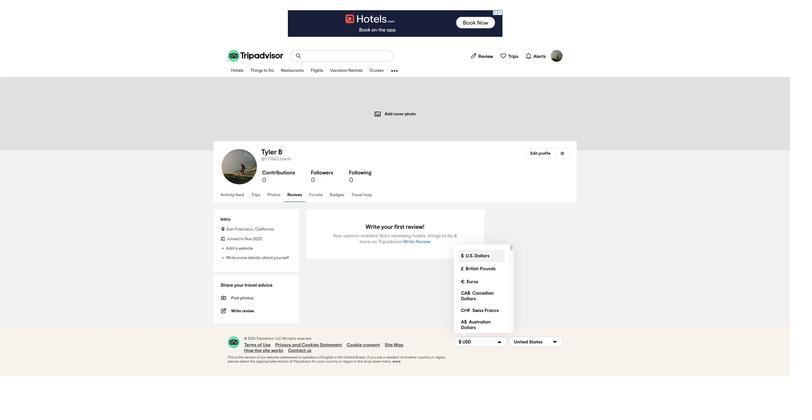 Task type: vqa. For each thing, say whether or not it's contained in the screenshot.
the top by
no



Task type: locate. For each thing, give the bounding box(es) containing it.
things
[[428, 234, 441, 239]]

dollars
[[475, 254, 489, 259], [461, 297, 476, 302], [461, 326, 476, 331]]

add down joined
[[226, 247, 234, 251]]

more
[[360, 240, 371, 245], [393, 360, 401, 364]]

site map how the site works
[[244, 343, 403, 354]]

add left cover
[[385, 112, 393, 116]]

states inside united states popup button
[[529, 340, 543, 345]]

review
[[478, 54, 493, 59], [416, 240, 431, 245]]

in
[[240, 238, 244, 242], [334, 356, 337, 360], [354, 360, 357, 364]]

1 horizontal spatial a
[[383, 356, 385, 360]]

1 horizontal spatial states
[[529, 340, 543, 345]]

your
[[333, 234, 342, 239]]

0 vertical spatial version
[[244, 356, 256, 360]]

0 vertical spatial 2023
[[253, 238, 262, 242]]

0 vertical spatial united
[[514, 340, 528, 345]]

region
[[343, 360, 353, 364]]

a right are
[[383, 356, 385, 360]]

0 vertical spatial in
[[240, 238, 244, 242]]

0 horizontal spatial or
[[339, 360, 342, 364]]

terms of use link
[[244, 343, 271, 349]]

trips right feed at the left top
[[251, 193, 260, 198]]

add for add cover photo
[[385, 112, 393, 116]]

dollars for a$  australian dollars
[[461, 326, 476, 331]]

tripadvisor
[[256, 337, 274, 341], [293, 360, 311, 364]]

0 vertical spatial trips link
[[498, 50, 521, 62]]

write some details about yourself link
[[221, 256, 289, 261]]

0 down contributions
[[262, 177, 266, 184]]

0 horizontal spatial united
[[344, 356, 354, 360]]

rights
[[287, 337, 296, 341]]

0 vertical spatial tripadvisor
[[256, 337, 274, 341]]

dollars down the a$  australian
[[461, 326, 476, 331]]

your opinion matters! start reviewing hotels, things to do & more on tripadvisor.
[[333, 234, 457, 245]]

cookies
[[302, 343, 319, 348]]

post photos button
[[221, 295, 292, 302]]

0 horizontal spatial to
[[264, 69, 268, 73]]

for
[[312, 360, 317, 364]]

profile picture image
[[551, 50, 562, 62]]

1 vertical spatial add
[[226, 247, 234, 251]]

the down the terms of use link at the bottom left of the page
[[255, 349, 262, 354]]

1 horizontal spatial review
[[478, 54, 493, 59]]

write
[[366, 225, 380, 230], [403, 240, 415, 245], [226, 256, 236, 261], [231, 310, 241, 314]]

a$  australian
[[461, 320, 491, 325]]

1 horizontal spatial tripadvisor
[[293, 360, 311, 364]]

1 vertical spatial trips link
[[248, 189, 264, 202]]

0 vertical spatial dollars
[[475, 254, 489, 259]]

tripadvisor up use
[[256, 337, 274, 341]]

restaurants link
[[277, 65, 307, 77]]

2 horizontal spatial to
[[442, 234, 446, 239]]

states
[[529, 340, 543, 345], [355, 356, 366, 360]]

chf  swiss
[[461, 309, 484, 313]]

2 vertical spatial in
[[354, 360, 357, 364]]

1 vertical spatial version
[[277, 360, 288, 364]]

of down addressed
[[289, 360, 292, 364]]

privacy and cookies statement
[[275, 343, 342, 348]]

travel
[[351, 193, 363, 198]]

0 horizontal spatial in
[[240, 238, 244, 242]]

on
[[372, 240, 377, 245]]

trips left 'alerts' link
[[508, 54, 518, 59]]

united
[[514, 340, 528, 345], [344, 356, 354, 360]]

trips link
[[498, 50, 521, 62], [248, 189, 264, 202]]

a$  australian dollars
[[461, 320, 491, 331]]

write down reviewing
[[403, 240, 415, 245]]

privacy and cookies statement link
[[275, 343, 342, 349]]

feed
[[235, 193, 244, 198]]

2023 right ©
[[248, 337, 255, 341]]

0 horizontal spatial website
[[239, 247, 253, 251]]

1 horizontal spatial united
[[514, 340, 528, 345]]

please
[[228, 360, 239, 364]]

$  u.s.
[[461, 254, 474, 259]]

in right english
[[334, 356, 337, 360]]

0 vertical spatial or
[[431, 356, 434, 360]]

2 0 from the left
[[311, 177, 315, 184]]

1 vertical spatial review
[[416, 240, 431, 245]]

following 0
[[349, 171, 371, 184]]

3 0 from the left
[[349, 177, 353, 184]]

2 vertical spatial dollars
[[461, 326, 476, 331]]

0 vertical spatial more
[[360, 240, 371, 245]]

add cover photo
[[385, 112, 416, 116]]

version
[[244, 356, 256, 360], [277, 360, 288, 364]]

francisco,
[[235, 228, 254, 232]]

trips link right feed at the left top
[[248, 189, 264, 202]]

version down how
[[244, 356, 256, 360]]

trips link for photos link
[[248, 189, 264, 202]]

version down addressed
[[277, 360, 288, 364]]

profile
[[539, 152, 551, 156]]

0 inside followers 0
[[311, 177, 315, 184]]

website down works
[[267, 356, 279, 360]]

chf  swiss francs
[[461, 309, 499, 313]]

following
[[349, 171, 371, 176]]

in left nov
[[240, 238, 244, 242]]

rentals
[[348, 69, 363, 73]]

write review button
[[403, 239, 431, 245]]

dollars inside ca$  canadian dollars
[[461, 297, 476, 302]]

details
[[248, 256, 261, 261]]

the right is
[[238, 356, 243, 360]]

reviews
[[287, 193, 302, 198]]

0 vertical spatial a
[[235, 247, 238, 251]]

1 vertical spatial united
[[344, 356, 354, 360]]

$
[[459, 340, 461, 345]]

0 vertical spatial country
[[418, 356, 430, 360]]

2 vertical spatial your
[[318, 360, 325, 364]]

1 vertical spatial states
[[355, 356, 366, 360]]

cover
[[393, 112, 404, 116]]

None search field
[[291, 51, 393, 61]]

opinion
[[343, 234, 360, 239]]

if
[[367, 356, 369, 360]]

your up start
[[381, 225, 393, 230]]

write left some
[[226, 256, 236, 261]]

1 vertical spatial in
[[334, 356, 337, 360]]

dollars inside the a$  australian dollars
[[461, 326, 476, 331]]

write up matters!
[[366, 225, 380, 230]]

0 horizontal spatial add
[[226, 247, 234, 251]]

add for add a website
[[226, 247, 234, 251]]

of
[[257, 343, 262, 348], [257, 356, 260, 360], [318, 356, 321, 360], [400, 356, 403, 360], [289, 360, 292, 364]]

matters!
[[361, 234, 378, 239]]

contributions 0
[[262, 171, 295, 184]]

0 for contributions 0
[[262, 177, 266, 184]]

1 horizontal spatial your
[[318, 360, 325, 364]]

trips link left 'alerts' link
[[498, 50, 521, 62]]

list box
[[454, 245, 514, 334]]

1 vertical spatial dollars
[[461, 297, 476, 302]]

2 horizontal spatial your
[[381, 225, 393, 230]]

0 down followers
[[311, 177, 315, 184]]

or left region,
[[431, 356, 434, 360]]

0 horizontal spatial tripadvisor
[[256, 337, 274, 341]]

country down english
[[325, 360, 338, 364]]

reviews link
[[284, 189, 306, 202]]

badges
[[330, 193, 344, 198]]

more down matters!
[[360, 240, 371, 245]]

terms
[[244, 343, 256, 348]]

1 horizontal spatial country
[[418, 356, 430, 360]]

tripadvisor inside the . if you are a resident of another country or region, please select the appropriate version of tripadvisor for your country or region in the drop-down menu.
[[293, 360, 311, 364]]

0 horizontal spatial trips link
[[248, 189, 264, 202]]

0 horizontal spatial 0
[[262, 177, 266, 184]]

2 vertical spatial to
[[298, 356, 302, 360]]

reviewing
[[391, 234, 411, 239]]

cookie consent
[[347, 343, 380, 348]]

0 vertical spatial states
[[529, 340, 543, 345]]

2023
[[253, 238, 262, 242], [248, 337, 255, 341]]

0 inside following 0
[[349, 177, 353, 184]]

1 horizontal spatial or
[[431, 356, 434, 360]]

© 2023 tripadvisor llc all rights reserved.
[[244, 337, 312, 341]]

1 horizontal spatial 0
[[311, 177, 315, 184]]

0 horizontal spatial review
[[416, 240, 431, 245]]

1 horizontal spatial website
[[267, 356, 279, 360]]

review inside button
[[416, 240, 431, 245]]

&
[[454, 234, 457, 239]]

1 horizontal spatial more
[[393, 360, 401, 364]]

0 vertical spatial review
[[478, 54, 493, 59]]

0 vertical spatial add
[[385, 112, 393, 116]]

more down resident
[[393, 360, 401, 364]]

our
[[261, 356, 266, 360]]

write for write review
[[403, 240, 415, 245]]

trips
[[508, 54, 518, 59], [251, 193, 260, 198]]

a down joined
[[235, 247, 238, 251]]

2 horizontal spatial in
[[354, 360, 357, 364]]

0 horizontal spatial your
[[234, 284, 244, 288]]

0 down the following
[[349, 177, 353, 184]]

0 horizontal spatial a
[[235, 247, 238, 251]]

or left region
[[339, 360, 342, 364]]

2 horizontal spatial 0
[[349, 177, 353, 184]]

your
[[381, 225, 393, 230], [234, 284, 244, 288], [318, 360, 325, 364]]

the up region
[[338, 356, 343, 360]]

1 vertical spatial a
[[383, 356, 385, 360]]

all
[[282, 337, 286, 341]]

1 horizontal spatial trips
[[508, 54, 518, 59]]

0 horizontal spatial trips
[[251, 193, 260, 198]]

post
[[231, 297, 239, 301]]

write review link
[[221, 308, 292, 315]]

your left travel
[[234, 284, 244, 288]]

version inside the . if you are a resident of another country or region, please select the appropriate version of tripadvisor for your country or region in the drop-down menu.
[[277, 360, 288, 364]]

1 vertical spatial tripadvisor
[[293, 360, 311, 364]]

a
[[235, 247, 238, 251], [383, 356, 385, 360]]

2023 right nov
[[253, 238, 262, 242]]

0 horizontal spatial country
[[325, 360, 338, 364]]

0 vertical spatial your
[[381, 225, 393, 230]]

your right for at the bottom left of the page
[[318, 360, 325, 364]]

1 vertical spatial to
[[442, 234, 446, 239]]

1 vertical spatial your
[[234, 284, 244, 288]]

followers 0
[[311, 171, 333, 184]]

$ usd
[[459, 340, 471, 345]]

0 vertical spatial to
[[264, 69, 268, 73]]

0 horizontal spatial more
[[360, 240, 371, 245]]

1 horizontal spatial version
[[277, 360, 288, 364]]

1 vertical spatial country
[[325, 360, 338, 364]]

dollars up £  british pounds
[[475, 254, 489, 259]]

vacation rentals link
[[327, 65, 366, 77]]

trips link for 'alerts' link
[[498, 50, 521, 62]]

1 0 from the left
[[262, 177, 266, 184]]

website down joined in nov 2023
[[239, 247, 253, 251]]

£  british pounds
[[461, 267, 496, 272]]

1 horizontal spatial add
[[385, 112, 393, 116]]

another
[[404, 356, 417, 360]]

united inside popup button
[[514, 340, 528, 345]]

country right another
[[418, 356, 430, 360]]

dollars down ca$  canadian at right bottom
[[461, 297, 476, 302]]

1 horizontal spatial trips link
[[498, 50, 521, 62]]

b
[[278, 149, 282, 156]]

english
[[322, 356, 333, 360]]

in right region
[[354, 360, 357, 364]]

tripadvisor down this is the version of our website addressed to speakers of english in the united states
[[293, 360, 311, 364]]

llc
[[275, 337, 281, 341]]

0 inside contributions 0
[[262, 177, 266, 184]]

write left review
[[231, 310, 241, 314]]

1 vertical spatial more
[[393, 360, 401, 364]]

dollars for $  u.s. dollars
[[475, 254, 489, 259]]

write inside button
[[403, 240, 415, 245]]

edit profile
[[531, 152, 551, 156]]

0 vertical spatial website
[[239, 247, 253, 251]]



Task type: describe. For each thing, give the bounding box(es) containing it.
search image
[[295, 53, 301, 59]]

and
[[292, 343, 301, 348]]

forums
[[309, 193, 323, 198]]

addressed
[[280, 356, 298, 360]]

speakers
[[302, 356, 317, 360]]

you
[[370, 356, 376, 360]]

share your travel advice
[[221, 284, 273, 288]]

contact
[[288, 349, 306, 354]]

select
[[239, 360, 249, 364]]

ca$  canadian dollars
[[461, 291, 494, 302]]

cookie consent button
[[347, 343, 380, 349]]

contributions
[[262, 171, 295, 176]]

0 vertical spatial trips
[[508, 54, 518, 59]]

of up how the site works link
[[257, 343, 262, 348]]

add a website
[[226, 247, 253, 251]]

add a website link
[[221, 247, 253, 251]]

united states button
[[509, 337, 562, 348]]

£  british
[[461, 267, 479, 272]]

. if you are a resident of another country or region, please select the appropriate version of tripadvisor for your country or region in the drop-down menu.
[[228, 356, 446, 364]]

a inside the . if you are a resident of another country or region, please select the appropriate version of tripadvisor for your country or region in the drop-down menu.
[[383, 356, 385, 360]]

share
[[221, 284, 233, 288]]

san
[[226, 228, 234, 232]]

of left english
[[318, 356, 321, 360]]

your inside the . if you are a resident of another country or region, please select the appropriate version of tripadvisor for your country or region in the drop-down menu.
[[318, 360, 325, 364]]

restaurants
[[281, 69, 304, 73]]

joined
[[226, 238, 240, 242]]

alerts
[[533, 54, 546, 59]]

0 for following 0
[[349, 177, 353, 184]]

travel map link
[[348, 189, 376, 202]]

write review
[[231, 310, 254, 314]]

contact us link
[[288, 349, 311, 354]]

reserved.
[[297, 337, 312, 341]]

write your first review!
[[366, 225, 424, 230]]

review link
[[468, 50, 495, 62]]

photos
[[240, 297, 253, 301]]

the inside 'site map how the site works'
[[255, 349, 262, 354]]

tripadvisor.
[[378, 240, 403, 245]]

©
[[244, 337, 247, 341]]

vacation
[[330, 69, 348, 73]]

more button
[[393, 360, 401, 364]]

california
[[255, 228, 274, 232]]

travel map
[[351, 193, 372, 198]]

edit
[[531, 152, 538, 156]]

activity feed
[[221, 193, 244, 198]]

followers
[[311, 171, 333, 176]]

in inside the . if you are a resident of another country or region, please select the appropriate version of tripadvisor for your country or region in the drop-down menu.
[[354, 360, 357, 364]]

yourself
[[274, 256, 289, 261]]

privacy
[[275, 343, 291, 348]]

menu.
[[382, 360, 392, 364]]

photos link
[[264, 189, 284, 202]]

review!
[[406, 225, 424, 230]]

cruises
[[370, 69, 384, 73]]

site
[[263, 349, 270, 354]]

of left 'our'
[[257, 356, 260, 360]]

site
[[385, 343, 393, 348]]

hotels link
[[228, 65, 247, 77]]

the right select
[[250, 360, 255, 364]]

0 horizontal spatial version
[[244, 356, 256, 360]]

cookie
[[347, 343, 362, 348]]

tripadvisor image
[[228, 50, 283, 62]]

how the site works link
[[244, 349, 283, 354]]

things to do link
[[247, 65, 277, 77]]

badges link
[[326, 189, 348, 202]]

write for write your first review!
[[366, 225, 380, 230]]

€  euros
[[461, 280, 478, 285]]

do
[[269, 69, 274, 73]]

list box containing $  u.s. dollars
[[454, 245, 514, 334]]

hotels
[[231, 69, 243, 73]]

this is the version of our website addressed to speakers of english in the united states
[[228, 356, 366, 360]]

dollars for ca$  canadian dollars
[[461, 297, 476, 302]]

use
[[263, 343, 271, 348]]

activity feed link
[[217, 189, 248, 202]]

travel
[[245, 284, 257, 288]]

your for share
[[234, 284, 244, 288]]

forums link
[[306, 189, 326, 202]]

terms of use
[[244, 343, 271, 348]]

alerts link
[[523, 50, 548, 62]]

photo
[[405, 112, 416, 116]]

francs
[[485, 309, 499, 313]]

advice
[[258, 284, 273, 288]]

cruises link
[[366, 65, 387, 77]]

1 horizontal spatial in
[[334, 356, 337, 360]]

this
[[228, 356, 234, 360]]

tyler
[[261, 149, 277, 156]]

to inside things to do link
[[264, 69, 268, 73]]

1 horizontal spatial to
[[298, 356, 302, 360]]

the left drop- on the left bottom
[[358, 360, 363, 364]]

joined in nov 2023
[[226, 238, 262, 242]]

photos
[[267, 193, 280, 198]]

1 vertical spatial trips
[[251, 193, 260, 198]]

1 vertical spatial 2023
[[248, 337, 255, 341]]

write for write some details about yourself
[[226, 256, 236, 261]]

map
[[364, 193, 372, 198]]

things
[[250, 69, 263, 73]]

map
[[394, 343, 403, 348]]

more inside your opinion matters! start reviewing hotels, things to do & more on tripadvisor.
[[360, 240, 371, 245]]

write for write review
[[231, 310, 241, 314]]

0 horizontal spatial states
[[355, 356, 366, 360]]

1 vertical spatial or
[[339, 360, 342, 364]]

hotels,
[[412, 234, 427, 239]]

your for write
[[381, 225, 393, 230]]

contact us
[[288, 349, 311, 354]]

tyler b y7126zltylerb
[[261, 149, 291, 161]]

us
[[307, 349, 311, 354]]

to inside your opinion matters! start reviewing hotels, things to do & more on tripadvisor.
[[442, 234, 446, 239]]

drop-
[[364, 360, 373, 364]]

first
[[394, 225, 405, 230]]

0 for followers 0
[[311, 177, 315, 184]]

1 vertical spatial website
[[267, 356, 279, 360]]

is
[[235, 356, 237, 360]]

of up 'more' button
[[400, 356, 403, 360]]

advertisement region
[[288, 10, 502, 37]]



